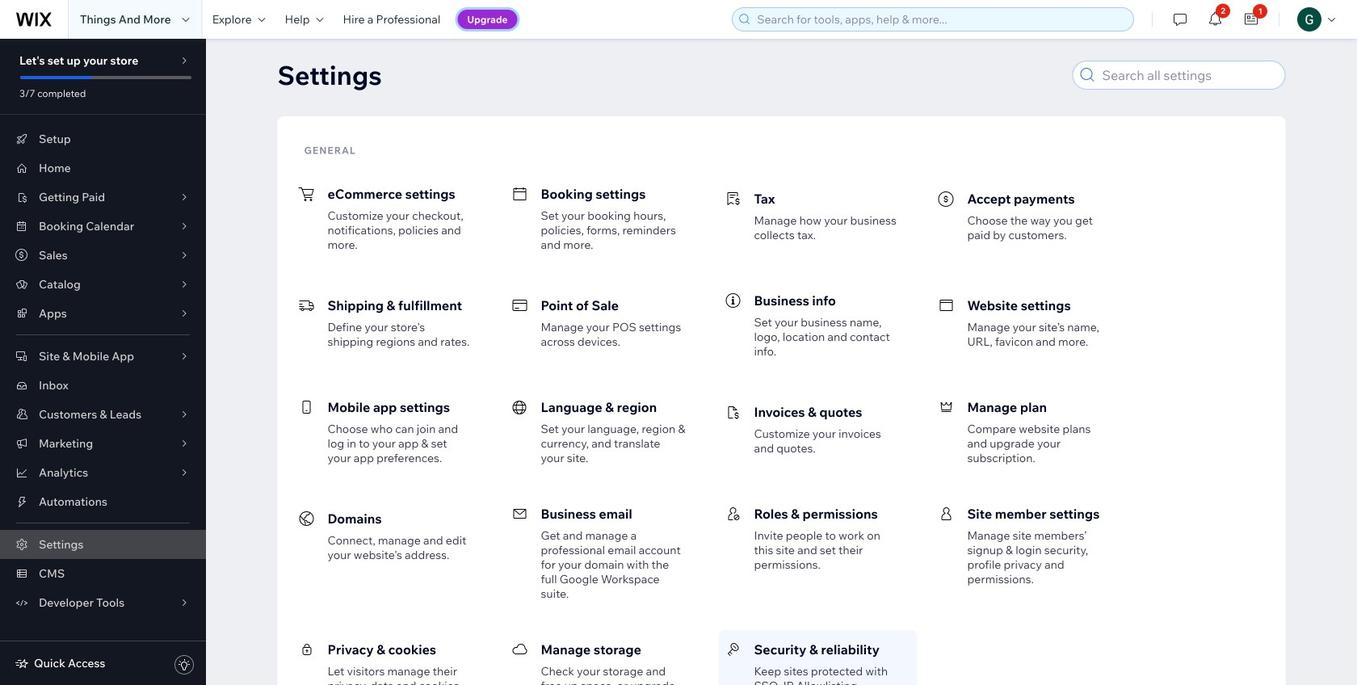 Task type: locate. For each thing, give the bounding box(es) containing it.
Search for tools, apps, help & more... field
[[753, 8, 1129, 31]]

sidebar element
[[0, 39, 206, 685]]



Task type: describe. For each thing, give the bounding box(es) containing it.
Search all settings field
[[1098, 61, 1281, 89]]

general-section element
[[292, 160, 1272, 685]]



Task type: vqa. For each thing, say whether or not it's contained in the screenshot.
'general-section' element
yes



